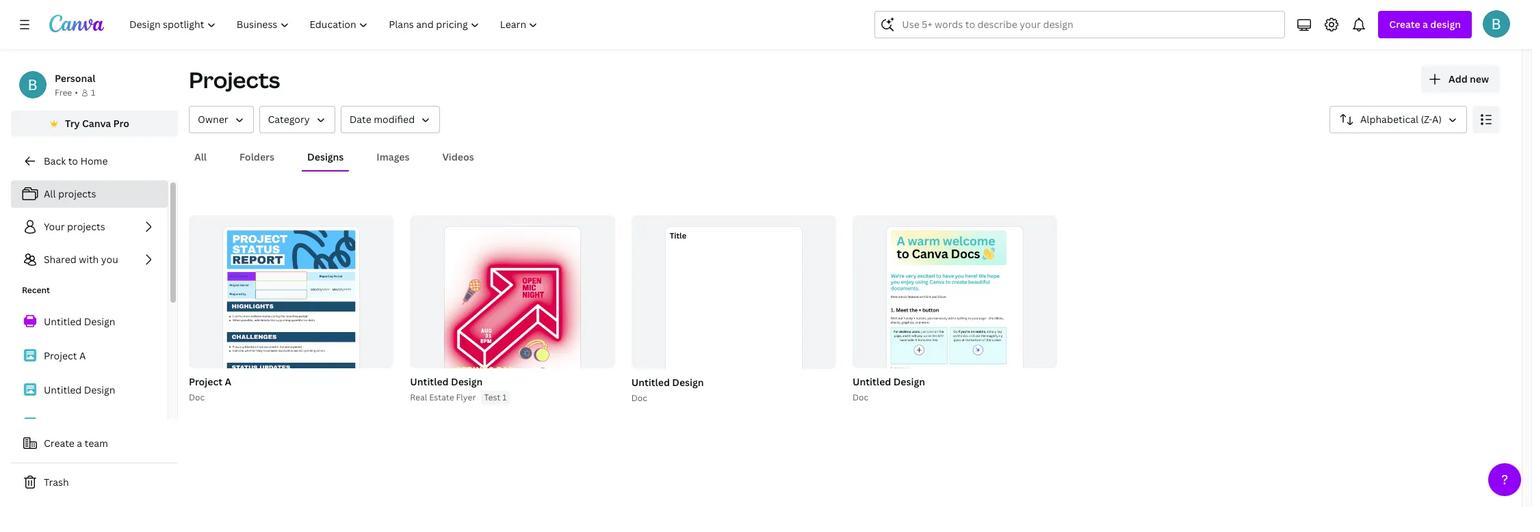 Task type: vqa. For each thing, say whether or not it's contained in the screenshot.
Untitled Design link
yes



Task type: locate. For each thing, give the bounding box(es) containing it.
1 doc from the left
[[189, 393, 205, 404]]

0 horizontal spatial all
[[44, 188, 56, 201]]

date
[[350, 113, 372, 126]]

1 untitled design doc from the left
[[853, 376, 926, 404]]

0 horizontal spatial untitled design button
[[410, 375, 483, 392]]

2 untitled design doc from the left
[[632, 376, 704, 404]]

design
[[1431, 18, 1462, 31]]

a
[[79, 350, 86, 363], [225, 376, 231, 389]]

0 vertical spatial projects
[[58, 188, 96, 201]]

1
[[91, 87, 95, 99], [503, 393, 507, 404]]

all down owner
[[194, 151, 207, 164]]

test
[[484, 393, 501, 404]]

doc inside project a doc
[[189, 393, 205, 404]]

1 horizontal spatial untitled design button
[[632, 375, 704, 392]]

1 horizontal spatial a
[[225, 376, 231, 389]]

all
[[194, 151, 207, 164], [44, 188, 56, 201]]

untitled design doc for second untitled design button from left
[[853, 376, 926, 404]]

shared with you link
[[11, 246, 168, 274]]

0 horizontal spatial create
[[44, 437, 75, 450]]

0 horizontal spatial untitled design doc
[[632, 376, 704, 404]]

try canva pro button
[[11, 111, 178, 137]]

3 doc from the left
[[632, 393, 648, 404]]

recent
[[22, 285, 50, 296]]

a inside button
[[77, 437, 82, 450]]

Owner button
[[189, 106, 254, 133]]

create
[[1390, 18, 1421, 31], [44, 437, 75, 450]]

1 right •
[[91, 87, 95, 99]]

2 list from the top
[[11, 308, 168, 440]]

category
[[268, 113, 310, 126]]

1 list from the top
[[11, 181, 168, 274]]

1 vertical spatial 1
[[503, 393, 507, 404]]

a left team
[[77, 437, 82, 450]]

a inside dropdown button
[[1423, 18, 1429, 31]]

projects right your at left
[[67, 220, 105, 233]]

create left team
[[44, 437, 75, 450]]

a left design
[[1423, 18, 1429, 31]]

1 vertical spatial untitled design link
[[11, 377, 168, 405]]

0 vertical spatial create
[[1390, 18, 1421, 31]]

shared with you
[[44, 253, 118, 266]]

1 vertical spatial a
[[77, 437, 82, 450]]

try
[[65, 117, 80, 130]]

estate
[[429, 393, 454, 404]]

untitled design link up project a link
[[11, 308, 168, 337]]

0 vertical spatial all
[[194, 151, 207, 164]]

try canva pro
[[65, 117, 129, 130]]

project inside list
[[44, 350, 77, 363]]

0 horizontal spatial doc
[[189, 393, 205, 404]]

1 horizontal spatial untitled design doc
[[853, 376, 926, 404]]

project
[[44, 350, 77, 363], [189, 376, 223, 389]]

2 untitled design link from the top
[[11, 377, 168, 405]]

1 horizontal spatial 1
[[503, 393, 507, 404]]

doc
[[189, 393, 205, 404], [853, 393, 869, 404], [632, 393, 648, 404]]

projects
[[58, 188, 96, 201], [67, 220, 105, 233]]

1 vertical spatial all
[[44, 188, 56, 201]]

1 right test
[[503, 393, 507, 404]]

0 horizontal spatial project
[[44, 350, 77, 363]]

0 vertical spatial 1
[[91, 87, 95, 99]]

3 untitled design button from the left
[[632, 375, 704, 392]]

1 vertical spatial project
[[189, 376, 223, 389]]

all up your at left
[[44, 188, 56, 201]]

untitled design doc
[[853, 376, 926, 404], [632, 376, 704, 404]]

canva
[[82, 117, 111, 130]]

untitled inside button
[[410, 376, 449, 389]]

create left design
[[1390, 18, 1421, 31]]

0 vertical spatial a
[[79, 350, 86, 363]]

1 horizontal spatial create
[[1390, 18, 1421, 31]]

untitled design link down project a link
[[11, 377, 168, 405]]

untitled design doc for third untitled design button from the left
[[632, 376, 704, 404]]

0 vertical spatial a
[[1423, 18, 1429, 31]]

trash link
[[11, 470, 178, 497]]

1 vertical spatial a
[[225, 376, 231, 389]]

Search search field
[[903, 12, 1259, 38]]

0 horizontal spatial 1
[[91, 87, 95, 99]]

1 horizontal spatial a
[[1423, 18, 1429, 31]]

a for project a
[[79, 350, 86, 363]]

2 horizontal spatial doc
[[853, 393, 869, 404]]

your projects
[[44, 220, 105, 233]]

doc for second untitled design button from left
[[853, 393, 869, 404]]

a for project a doc
[[225, 376, 231, 389]]

untitled design up real estate flyer
[[410, 376, 483, 389]]

projects for all projects
[[58, 188, 96, 201]]

untitled design button
[[410, 375, 483, 392], [853, 375, 926, 392], [632, 375, 704, 392]]

0 horizontal spatial a
[[79, 350, 86, 363]]

images button
[[371, 144, 415, 170]]

designs button
[[302, 144, 349, 170]]

create inside create a design dropdown button
[[1390, 18, 1421, 31]]

1 horizontal spatial project
[[189, 376, 223, 389]]

all inside button
[[194, 151, 207, 164]]

1 horizontal spatial all
[[194, 151, 207, 164]]

design
[[84, 316, 115, 329], [451, 376, 483, 389], [894, 376, 926, 389], [672, 376, 704, 389], [84, 384, 115, 397]]

back to home
[[44, 155, 108, 168]]

project for project a
[[44, 350, 77, 363]]

•
[[75, 87, 78, 99]]

untitled design link
[[11, 308, 168, 337], [11, 377, 168, 405]]

0 horizontal spatial a
[[77, 437, 82, 450]]

create a design
[[1390, 18, 1462, 31]]

create inside create a team button
[[44, 437, 75, 450]]

test 1
[[484, 393, 507, 404]]

all projects
[[44, 188, 96, 201]]

design inside untitled design button
[[451, 376, 483, 389]]

projects down back to home
[[58, 188, 96, 201]]

videos
[[443, 151, 474, 164]]

project a button
[[189, 375, 231, 392]]

2 horizontal spatial untitled design button
[[853, 375, 926, 392]]

2 doc from the left
[[853, 393, 869, 404]]

top level navigation element
[[120, 11, 550, 38]]

project inside project a doc
[[189, 376, 223, 389]]

real
[[410, 393, 427, 404]]

untitled design
[[44, 316, 115, 329], [410, 376, 483, 389], [44, 384, 115, 397]]

1 vertical spatial list
[[11, 308, 168, 440]]

a inside project a doc
[[225, 376, 231, 389]]

a
[[1423, 18, 1429, 31], [77, 437, 82, 450]]

0 vertical spatial project
[[44, 350, 77, 363]]

untitled
[[44, 316, 82, 329], [410, 376, 449, 389], [853, 376, 892, 389], [632, 376, 670, 389], [44, 384, 82, 397]]

your
[[44, 220, 65, 233]]

images
[[377, 151, 410, 164]]

1 vertical spatial create
[[44, 437, 75, 450]]

project for project a doc
[[189, 376, 223, 389]]

project a
[[44, 350, 86, 363]]

list
[[11, 181, 168, 274], [11, 308, 168, 440]]

1 inside button
[[503, 393, 507, 404]]

project a link
[[11, 342, 168, 371]]

1 vertical spatial projects
[[67, 220, 105, 233]]

0 vertical spatial list
[[11, 181, 168, 274]]

trash
[[44, 476, 69, 489]]

untitled design up project a link
[[44, 316, 115, 329]]

None search field
[[875, 11, 1286, 38]]

0 vertical spatial untitled design link
[[11, 308, 168, 337]]

1 horizontal spatial doc
[[632, 393, 648, 404]]



Task type: describe. For each thing, give the bounding box(es) containing it.
test 1 button
[[482, 392, 510, 406]]

folders button
[[234, 144, 280, 170]]

back
[[44, 155, 66, 168]]

to
[[68, 155, 78, 168]]

back to home link
[[11, 148, 178, 175]]

free
[[55, 87, 72, 99]]

project a doc
[[189, 376, 231, 404]]

1 untitled design link from the top
[[11, 308, 168, 337]]

modified
[[374, 113, 415, 126]]

create a team button
[[11, 431, 178, 458]]

a for design
[[1423, 18, 1429, 31]]

pro
[[113, 117, 129, 130]]

your projects link
[[11, 214, 168, 241]]

flyer
[[456, 393, 476, 404]]

create for create a team
[[44, 437, 75, 450]]

brad klo image
[[1484, 10, 1511, 38]]

free •
[[55, 87, 78, 99]]

(z-
[[1422, 113, 1433, 126]]

a)
[[1433, 113, 1442, 126]]

create a team
[[44, 437, 108, 450]]

you
[[101, 253, 118, 266]]

real estate flyer
[[410, 393, 476, 404]]

projects
[[189, 65, 280, 94]]

with
[[79, 253, 99, 266]]

owner
[[198, 113, 228, 126]]

list containing all projects
[[11, 181, 168, 274]]

add new
[[1449, 73, 1490, 86]]

designs
[[307, 151, 344, 164]]

projects for your projects
[[67, 220, 105, 233]]

alphabetical (z-a)
[[1361, 113, 1442, 126]]

create for create a design
[[1390, 18, 1421, 31]]

Category button
[[259, 106, 335, 133]]

team
[[85, 437, 108, 450]]

add
[[1449, 73, 1468, 86]]

date modified
[[350, 113, 415, 126]]

create a design button
[[1379, 11, 1473, 38]]

new
[[1471, 73, 1490, 86]]

Sort by button
[[1330, 106, 1468, 133]]

Date modified button
[[341, 106, 440, 133]]

folders
[[240, 151, 275, 164]]

videos button
[[437, 144, 480, 170]]

untitled design down project a link
[[44, 384, 115, 397]]

all button
[[189, 144, 212, 170]]

all for all projects
[[44, 188, 56, 201]]

alphabetical
[[1361, 113, 1419, 126]]

doc for project a button
[[189, 393, 205, 404]]

all projects link
[[11, 181, 168, 208]]

all for all
[[194, 151, 207, 164]]

1 untitled design button from the left
[[410, 375, 483, 392]]

shared
[[44, 253, 76, 266]]

doc for third untitled design button from the left
[[632, 393, 648, 404]]

personal
[[55, 72, 95, 85]]

2 untitled design button from the left
[[853, 375, 926, 392]]

home
[[80, 155, 108, 168]]

a for team
[[77, 437, 82, 450]]

add new button
[[1422, 66, 1501, 93]]

list containing untitled design
[[11, 308, 168, 440]]



